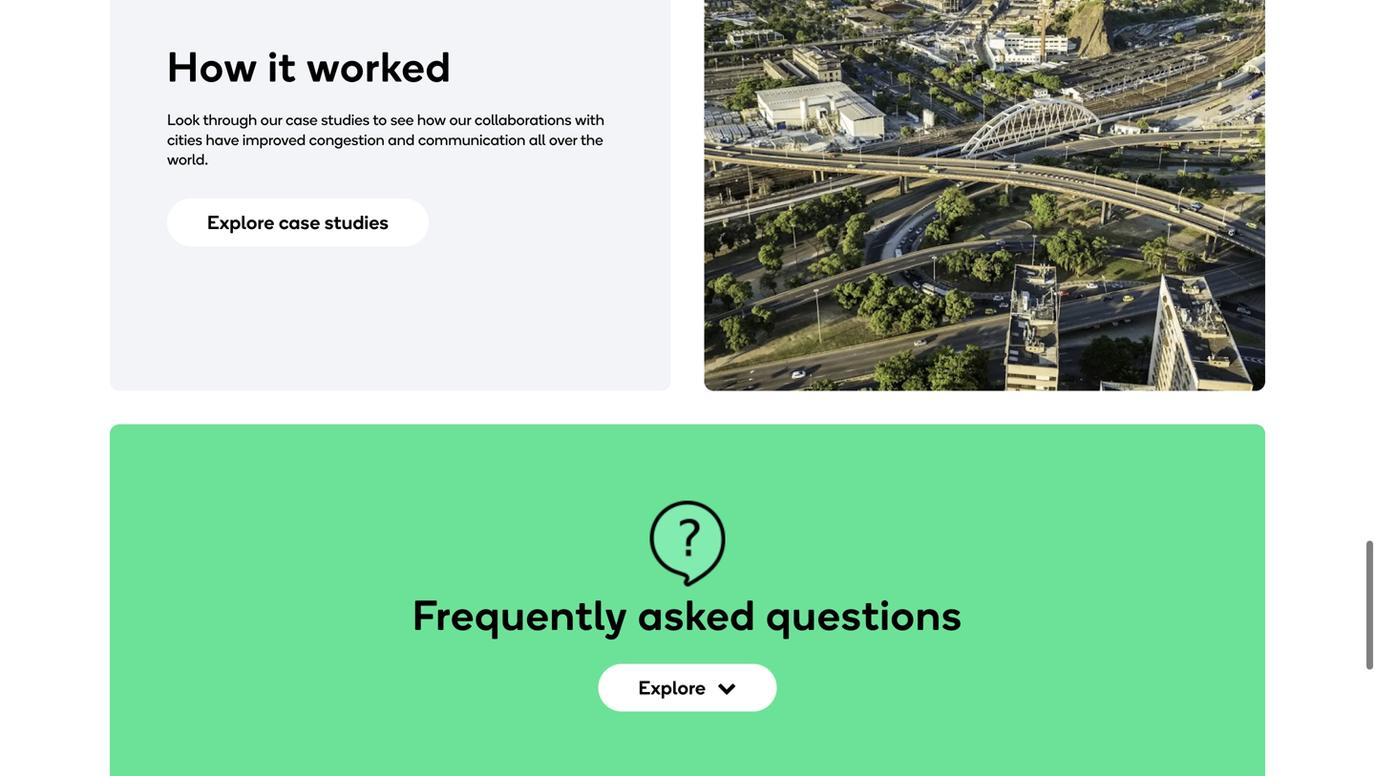Task type: vqa. For each thing, say whether or not it's contained in the screenshot.
over
yes



Task type: locate. For each thing, give the bounding box(es) containing it.
1 vertical spatial studies
[[325, 211, 389, 234]]

1 vertical spatial case
[[279, 211, 320, 234]]

questions
[[766, 591, 963, 641]]

0 horizontal spatial our
[[261, 111, 282, 129]]

0 horizontal spatial explore
[[207, 211, 275, 234]]

how
[[417, 111, 446, 129]]

look through our case studies to see how our collaborations with cities have improved congestion and communication all over the world.
[[167, 111, 605, 169]]

0 vertical spatial case
[[286, 111, 318, 129]]

the
[[581, 131, 604, 149]]

communication
[[418, 131, 526, 149]]

explore down world.
[[207, 211, 275, 234]]

our
[[261, 111, 282, 129], [450, 111, 471, 129]]

explore
[[207, 211, 275, 234], [639, 677, 706, 700]]

our up communication
[[450, 111, 471, 129]]

improved
[[243, 131, 306, 149]]

2 our from the left
[[450, 111, 471, 129]]

studies down congestion on the left of the page
[[325, 211, 389, 234]]

studies
[[321, 111, 370, 129], [325, 211, 389, 234]]

case
[[286, 111, 318, 129], [279, 211, 320, 234]]

over
[[549, 131, 578, 149]]

case up improved
[[286, 111, 318, 129]]

see
[[391, 111, 414, 129]]

explore for explore
[[639, 677, 706, 700]]

worked
[[307, 42, 452, 92]]

our up improved
[[261, 111, 282, 129]]

explore link
[[599, 664, 777, 712]]

to
[[373, 111, 387, 129]]

1 horizontal spatial our
[[450, 111, 471, 129]]

frequently
[[413, 591, 628, 641]]

collaborations
[[475, 111, 572, 129]]

0 vertical spatial explore
[[207, 211, 275, 234]]

1 our from the left
[[261, 111, 282, 129]]

how it worked
[[167, 42, 452, 92]]

case down improved
[[279, 211, 320, 234]]

all
[[529, 131, 546, 149]]

with
[[575, 111, 605, 129]]

1 vertical spatial explore
[[639, 677, 706, 700]]

0 vertical spatial studies
[[321, 111, 370, 129]]

studies up congestion on the left of the page
[[321, 111, 370, 129]]

how
[[167, 42, 258, 92]]

explore left chevron down "image"
[[639, 677, 706, 700]]

1 horizontal spatial explore
[[639, 677, 706, 700]]



Task type: describe. For each thing, give the bounding box(es) containing it.
studies inside look through our case studies to see how our collaborations with cities have improved congestion and communication all over the world.
[[321, 111, 370, 129]]

have
[[206, 131, 239, 149]]

through
[[203, 111, 257, 129]]

chevron down image
[[718, 679, 737, 698]]

case inside look through our case studies to see how our collaborations with cities have improved congestion and communication all over the world.
[[286, 111, 318, 129]]

frequently asked questions
[[413, 591, 963, 641]]

asked
[[638, 591, 756, 641]]

and
[[388, 131, 415, 149]]

world.
[[167, 151, 208, 169]]

congestion
[[309, 131, 385, 149]]

explore case studies link
[[167, 199, 429, 246]]

look
[[167, 111, 200, 129]]

it
[[268, 42, 297, 92]]

case studies image of bridge image
[[705, 0, 1266, 391]]

explore case studies
[[207, 211, 389, 234]]

explore for explore case studies
[[207, 211, 275, 234]]

cities
[[167, 131, 202, 149]]



